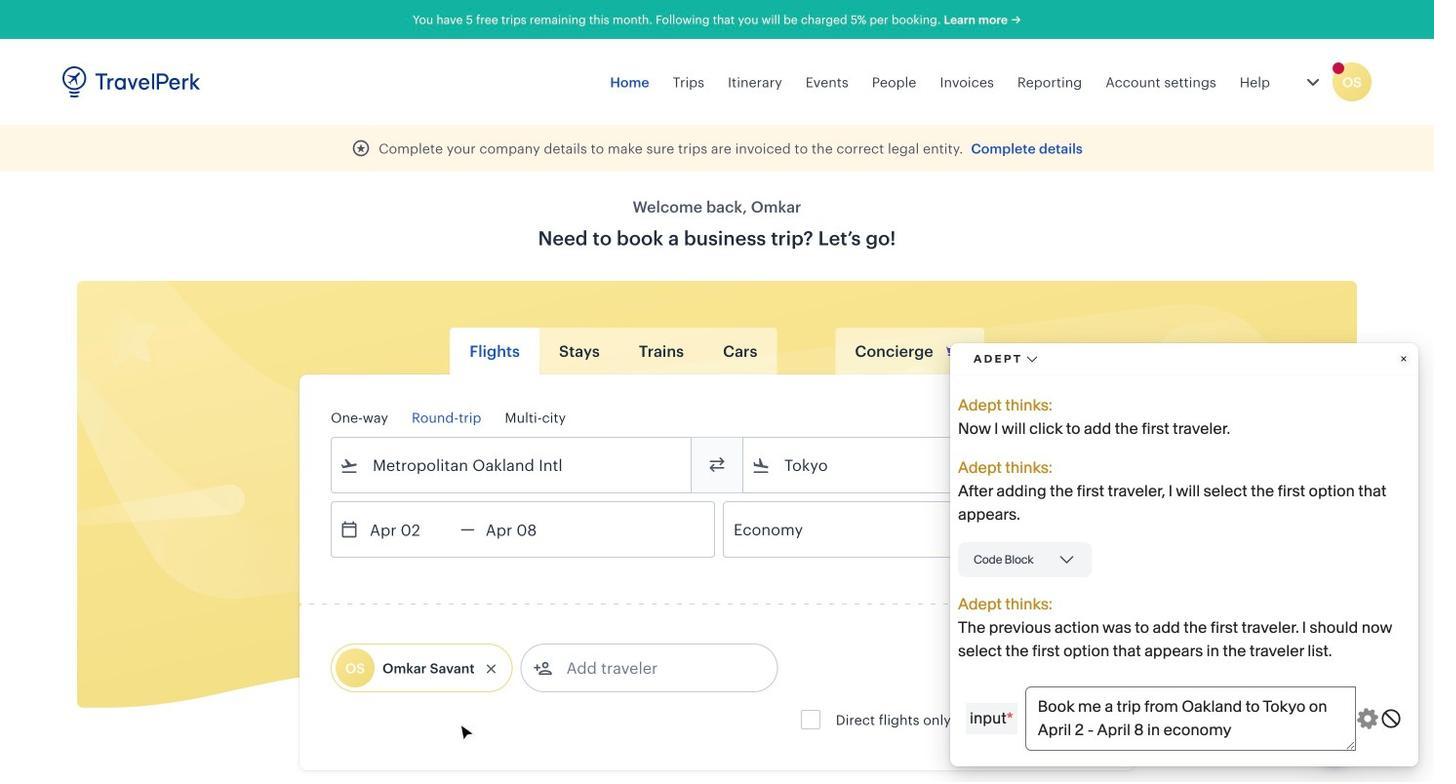 Task type: describe. For each thing, give the bounding box(es) containing it.
To search field
[[771, 450, 1077, 481]]



Task type: locate. For each thing, give the bounding box(es) containing it.
From search field
[[359, 450, 666, 481]]

Depart text field
[[359, 503, 461, 557]]

Add traveler search field
[[553, 653, 756, 684]]

Return text field
[[475, 503, 577, 557]]



